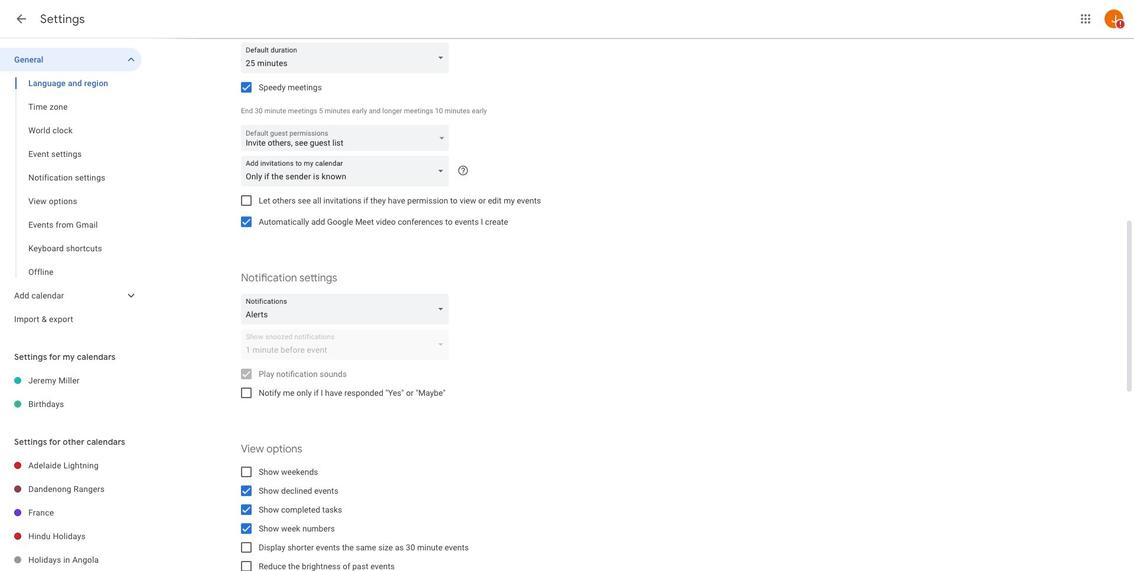 Task type: locate. For each thing, give the bounding box(es) containing it.
1 vertical spatial tree
[[0, 369, 142, 416]]

group
[[0, 71, 142, 284]]

jeremy miller tree item
[[0, 369, 142, 393]]

2 vertical spatial tree
[[0, 454, 142, 572]]

adelaide lightning tree item
[[0, 454, 142, 478]]

heading
[[40, 12, 85, 27]]

0 vertical spatial tree
[[0, 48, 142, 331]]

general tree item
[[0, 48, 142, 71]]

tree
[[0, 48, 142, 331], [0, 369, 142, 416], [0, 454, 142, 572]]

holidays in angola tree item
[[0, 549, 142, 572]]

france tree item
[[0, 501, 142, 525]]

None field
[[241, 43, 454, 73], [241, 156, 454, 187], [241, 294, 454, 325], [241, 43, 454, 73], [241, 156, 454, 187], [241, 294, 454, 325]]

hindu holidays tree item
[[0, 525, 142, 549]]



Task type: vqa. For each thing, say whether or not it's contained in the screenshot.
the leftmost James
no



Task type: describe. For each thing, give the bounding box(es) containing it.
1 tree from the top
[[0, 48, 142, 331]]

3 tree from the top
[[0, 454, 142, 572]]

2 tree from the top
[[0, 369, 142, 416]]

birthdays tree item
[[0, 393, 142, 416]]

dandenong rangers tree item
[[0, 478, 142, 501]]

go back image
[[14, 12, 28, 26]]



